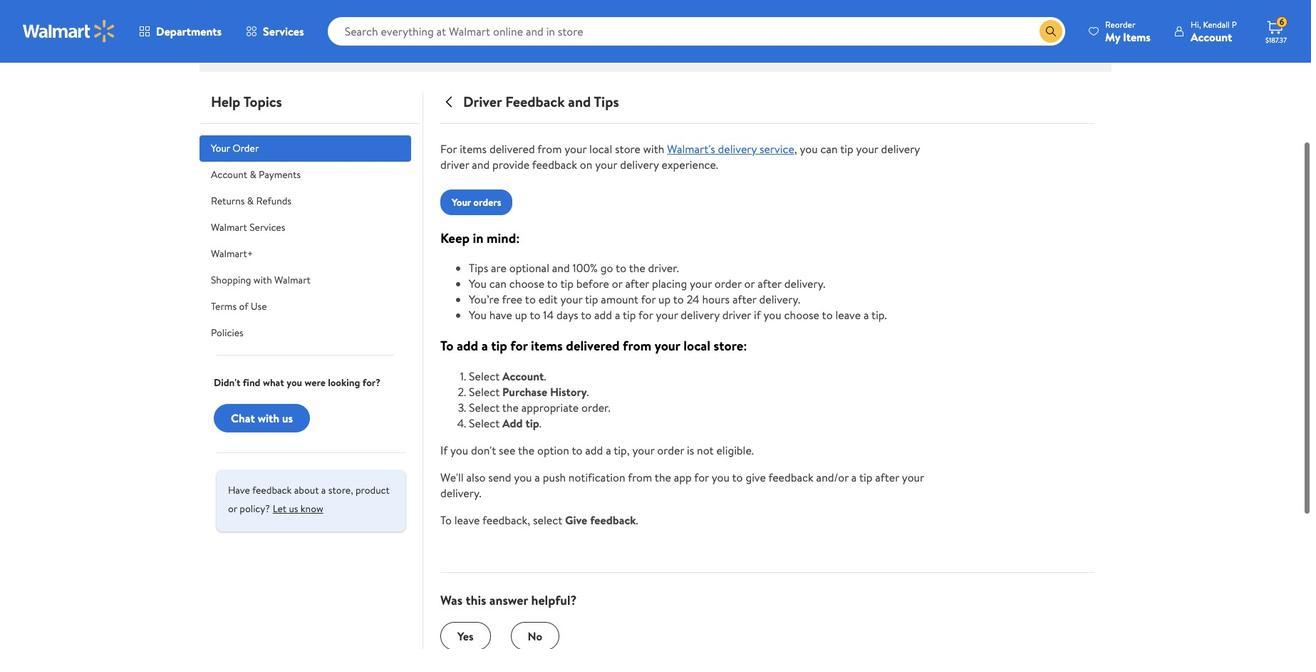Task type: locate. For each thing, give the bounding box(es) containing it.
terms of use
[[211, 299, 267, 314]]

or up if at the top right of the page
[[744, 276, 755, 292]]

can inside tips are optional and 100% go to the driver. you can choose to tip before or after placing your order or after delivery. you're free to edit your tip amount for up to 24 hours after delivery. you have up to 14 days to add a tip for your delivery driver if you choose to leave a tip.
[[489, 276, 507, 292]]

with right the store at the left top
[[643, 141, 664, 157]]

feedback inside we'll also send you a push notification from the app for you to give feedback and/or a tip after your delivery.
[[769, 470, 814, 485]]

notification
[[569, 470, 625, 485]]

keep in mind:
[[440, 229, 520, 247]]

us right the let
[[289, 502, 298, 516]]

you right ','
[[800, 141, 818, 157]]

returns
[[211, 194, 245, 208]]

tip right edit
[[560, 276, 574, 292]]

1 horizontal spatial or
[[612, 276, 623, 292]]

feedback right give on the right bottom
[[769, 470, 814, 485]]

Walmart Site-Wide search field
[[328, 17, 1065, 46]]

1 horizontal spatial leave
[[836, 307, 861, 323]]

1 vertical spatial delivered
[[566, 336, 620, 355]]

driver inside tips are optional and 100% go to the driver. you can choose to tip before or after placing your order or after delivery. you're free to edit your tip amount for up to 24 hours after delivery. you have up to 14 days to add a tip for your delivery driver if you choose to leave a tip.
[[722, 307, 751, 323]]

account & payments
[[211, 167, 301, 182]]

0 vertical spatial us
[[282, 410, 293, 426]]

tip right add
[[526, 415, 539, 431]]

with up use
[[254, 273, 272, 287]]

have feedback about a store, product or policy?
[[228, 483, 390, 516]]

not
[[697, 442, 714, 458]]

the left app
[[655, 470, 671, 485]]

& up returns & refunds
[[250, 167, 256, 182]]

account up returns
[[211, 167, 247, 182]]

don't
[[471, 442, 496, 458]]

or down have
[[228, 502, 237, 516]]

services inside dropdown button
[[263, 24, 304, 39]]

to left 14
[[530, 307, 540, 323]]

you inside tips are optional and 100% go to the driver. you can choose to tip before or after placing your order or after delivery. you're free to edit your tip amount for up to 24 hours after delivery. you have up to 14 days to add a tip for your delivery driver if you choose to leave a tip.
[[764, 307, 782, 323]]

and right feedback
[[568, 92, 591, 111]]

0 horizontal spatial account
[[211, 167, 247, 182]]

chat
[[231, 410, 255, 426]]

the inside tips are optional and 100% go to the driver. you can choose to tip before or after placing your order or after delivery. you're free to edit your tip amount for up to 24 hours after delivery. you have up to 14 days to add a tip for your delivery driver if you choose to leave a tip.
[[629, 260, 645, 276]]

delivery. inside we'll also send you a push notification from the app for you to give feedback and/or a tip after your delivery.
[[440, 485, 481, 501]]

walmart
[[211, 220, 247, 234], [274, 273, 311, 287]]

0 horizontal spatial order
[[657, 442, 684, 458]]

for right app
[[694, 470, 709, 485]]

you down eligible.
[[712, 470, 730, 485]]

we'll also send you a push notification from the app for you to give feedback and/or a tip after your delivery.
[[440, 470, 924, 501]]

you inside ", you can tip your delivery driver and provide feedback on your delivery experience."
[[800, 141, 818, 157]]

3 select from the top
[[469, 400, 500, 415]]

from inside we'll also send you a push notification from the app for you to give feedback and/or a tip after your delivery.
[[628, 470, 652, 485]]

you left were
[[287, 376, 302, 390]]

your left order
[[211, 141, 230, 155]]

0 horizontal spatial driver
[[440, 157, 469, 172]]

0 vertical spatial to
[[440, 336, 454, 355]]

tip inside we'll also send you a push notification from the app for you to give feedback and/or a tip after your delivery.
[[859, 470, 873, 485]]

& right returns
[[247, 194, 254, 208]]

select
[[533, 512, 562, 528]]

hi,
[[1191, 18, 1201, 30]]

0 vertical spatial your
[[211, 141, 230, 155]]

to left give on the right bottom
[[732, 470, 743, 485]]

driver inside ", you can tip your delivery driver and provide feedback on your delivery experience."
[[440, 157, 469, 172]]

can up have on the top of page
[[489, 276, 507, 292]]

order left the is
[[657, 442, 684, 458]]

& for account
[[250, 167, 256, 182]]

mind:
[[487, 229, 520, 247]]

to left edit
[[525, 292, 536, 307]]

items right "for"
[[460, 141, 487, 157]]

0 horizontal spatial leave
[[454, 512, 480, 528]]

you right if at the top right of the page
[[764, 307, 782, 323]]

account up the appropriate
[[502, 368, 544, 384]]

up left 24
[[659, 292, 671, 307]]

0 vertical spatial tips
[[594, 92, 619, 111]]

0 horizontal spatial your
[[211, 141, 230, 155]]

tip inside ", you can tip your delivery driver and provide feedback on your delivery experience."
[[840, 141, 854, 157]]

1 vertical spatial tips
[[469, 260, 488, 276]]

1 to from the top
[[440, 336, 454, 355]]

2 to from the top
[[440, 512, 452, 528]]

was
[[440, 591, 463, 609]]

2 vertical spatial and
[[552, 260, 570, 276]]

feedback inside have feedback about a store, product or policy?
[[252, 483, 292, 497]]

you're
[[469, 292, 500, 307]]

feedback up the let
[[252, 483, 292, 497]]

2 horizontal spatial or
[[744, 276, 755, 292]]

local left store:
[[684, 336, 711, 355]]

tips left the are
[[469, 260, 488, 276]]

feedback left on
[[532, 157, 577, 172]]

0 horizontal spatial local
[[589, 141, 612, 157]]

account left $187.37
[[1191, 29, 1232, 45]]

0 horizontal spatial can
[[489, 276, 507, 292]]

0 horizontal spatial walmart
[[211, 220, 247, 234]]

add up 'to add a tip for items delivered from your local store:'
[[594, 307, 612, 323]]

shopping with walmart
[[211, 273, 311, 287]]

days
[[557, 307, 578, 323]]

1 horizontal spatial up
[[659, 292, 671, 307]]

to add a tip for items delivered from your local store:
[[440, 336, 747, 355]]

leave left feedback,
[[454, 512, 480, 528]]

0 vertical spatial &
[[250, 167, 256, 182]]

if
[[754, 307, 761, 323]]

items down 14
[[531, 336, 563, 355]]

0 vertical spatial with
[[643, 141, 664, 157]]

to
[[440, 336, 454, 355], [440, 512, 452, 528]]

1 vertical spatial with
[[254, 273, 272, 287]]

go
[[601, 260, 613, 276]]

driver left if at the top right of the page
[[722, 307, 751, 323]]

0 horizontal spatial up
[[515, 307, 527, 323]]

your left orders
[[452, 195, 471, 210]]

1 horizontal spatial driver
[[722, 307, 751, 323]]

driver up your orders
[[440, 157, 469, 172]]

0 horizontal spatial delivered
[[489, 141, 535, 157]]

free
[[502, 292, 523, 307]]

1 select from the top
[[469, 368, 500, 384]]

with for us
[[258, 410, 279, 426]]

tip right the and/or
[[859, 470, 873, 485]]

for right amount
[[641, 292, 656, 307]]

your
[[211, 141, 230, 155], [452, 195, 471, 210]]

0 vertical spatial order
[[715, 276, 742, 292]]

let
[[273, 502, 287, 516]]

you left the are
[[469, 276, 487, 292]]

1 horizontal spatial can
[[821, 141, 838, 157]]

2 vertical spatial from
[[628, 470, 652, 485]]

2 vertical spatial account
[[502, 368, 544, 384]]

delivered down 'days'
[[566, 336, 620, 355]]

tips up the for items delivered from your local store with walmart's delivery service
[[594, 92, 619, 111]]

2 vertical spatial with
[[258, 410, 279, 426]]

0 vertical spatial services
[[263, 24, 304, 39]]

choose right the are
[[509, 276, 545, 292]]

.
[[544, 368, 546, 384], [587, 384, 589, 400], [539, 415, 542, 431], [636, 512, 638, 528]]

delivered down feedback
[[489, 141, 535, 157]]

see
[[499, 442, 516, 458]]

choose
[[509, 276, 545, 292], [784, 307, 820, 323]]

with right chat
[[258, 410, 279, 426]]

history
[[550, 384, 587, 400]]

0 vertical spatial you
[[469, 276, 487, 292]]

your order
[[211, 141, 259, 155]]

0 vertical spatial driver
[[440, 157, 469, 172]]

from left on
[[538, 141, 562, 157]]

2 horizontal spatial account
[[1191, 29, 1232, 45]]

choose right if at the top right of the page
[[784, 307, 820, 323]]

feedback
[[505, 92, 565, 111]]

search icon image
[[1045, 26, 1057, 37]]

1 horizontal spatial order
[[715, 276, 742, 292]]

delivery inside tips are optional and 100% go to the driver. you can choose to tip before or after placing your order or after delivery. you're free to edit your tip amount for up to 24 hours after delivery. you have up to 14 days to add a tip for your delivery driver if you choose to leave a tip.
[[681, 307, 720, 323]]

1 horizontal spatial your
[[452, 195, 471, 210]]

a right about
[[321, 483, 326, 497]]

appropriate
[[521, 400, 579, 415]]

let us know
[[273, 502, 323, 516]]

1 vertical spatial you
[[469, 307, 487, 323]]

on
[[580, 157, 593, 172]]

2 vertical spatial add
[[585, 442, 603, 458]]

to right 'days'
[[581, 307, 592, 323]]

local left the store at the left top
[[589, 141, 612, 157]]

1 vertical spatial local
[[684, 336, 711, 355]]

for down the placing
[[639, 307, 653, 323]]

to left 24
[[673, 292, 684, 307]]

the left driver.
[[629, 260, 645, 276]]

0 vertical spatial add
[[594, 307, 612, 323]]

1 horizontal spatial walmart
[[274, 273, 311, 287]]

product
[[356, 483, 390, 497]]

for inside we'll also send you a push notification from the app for you to give feedback and/or a tip after your delivery.
[[694, 470, 709, 485]]

you
[[800, 141, 818, 157], [764, 307, 782, 323], [287, 376, 302, 390], [450, 442, 468, 458], [514, 470, 532, 485], [712, 470, 730, 485]]

1 vertical spatial your
[[452, 195, 471, 210]]

with
[[643, 141, 664, 157], [254, 273, 272, 287], [258, 410, 279, 426]]

. left history
[[544, 368, 546, 384]]

1 vertical spatial account
[[211, 167, 247, 182]]

you right send
[[514, 470, 532, 485]]

& inside account & payments "link"
[[250, 167, 256, 182]]

add down the you're
[[457, 336, 478, 355]]

tip inside select account . select purchase history . select the appropriate order. select add tip .
[[526, 415, 539, 431]]

1 horizontal spatial account
[[502, 368, 544, 384]]

1 vertical spatial and
[[472, 157, 490, 172]]

0 horizontal spatial choose
[[509, 276, 545, 292]]

2 you from the top
[[469, 307, 487, 323]]

1 vertical spatial can
[[489, 276, 507, 292]]

walmart down returns
[[211, 220, 247, 234]]

optional
[[509, 260, 549, 276]]

amount
[[601, 292, 639, 307]]

to right option
[[572, 442, 583, 458]]

can
[[821, 141, 838, 157], [489, 276, 507, 292]]

tips inside tips are optional and 100% go to the driver. you can choose to tip before or after placing your order or after delivery. you're free to edit your tip amount for up to 24 hours after delivery. you have up to 14 days to add a tip for your delivery driver if you choose to leave a tip.
[[469, 260, 488, 276]]

or
[[612, 276, 623, 292], [744, 276, 755, 292], [228, 502, 237, 516]]

we'll
[[440, 470, 464, 485]]

policy?
[[240, 502, 270, 516]]

walmart services
[[211, 220, 285, 234]]

0 horizontal spatial or
[[228, 502, 237, 516]]

0 horizontal spatial tips
[[469, 260, 488, 276]]

you
[[469, 276, 487, 292], [469, 307, 487, 323]]

your
[[565, 141, 587, 157], [856, 141, 878, 157], [595, 157, 617, 172], [690, 276, 712, 292], [560, 292, 583, 307], [656, 307, 678, 323], [655, 336, 680, 355], [632, 442, 655, 458], [902, 470, 924, 485]]

the left the appropriate
[[502, 400, 519, 415]]

from down tip,
[[628, 470, 652, 485]]

walmart+ link
[[200, 241, 411, 267]]

24
[[687, 292, 700, 307]]

1 vertical spatial leave
[[454, 512, 480, 528]]

let us know link
[[273, 497, 323, 520]]

14
[[543, 307, 554, 323]]

give
[[746, 470, 766, 485]]

1 vertical spatial choose
[[784, 307, 820, 323]]

yes button
[[440, 622, 491, 649]]

tip left amount
[[585, 292, 598, 307]]

up right have on the top of page
[[515, 307, 527, 323]]

can right ','
[[821, 141, 838, 157]]

select
[[469, 368, 500, 384], [469, 384, 500, 400], [469, 400, 500, 415], [469, 415, 500, 431]]

to left the tip.
[[822, 307, 833, 323]]

didn't find what you were looking for?
[[214, 376, 381, 390]]

1 vertical spatial to
[[440, 512, 452, 528]]

order right 24
[[715, 276, 742, 292]]

1 vertical spatial from
[[623, 336, 651, 355]]

store
[[615, 141, 641, 157]]

us down didn't find what you were looking for?
[[282, 410, 293, 426]]

your inside 'link'
[[211, 141, 230, 155]]

. down we'll also send you a push notification from the app for you to give feedback and/or a tip after your delivery.
[[636, 512, 638, 528]]

to right go
[[616, 260, 626, 276]]

leave left the tip.
[[836, 307, 861, 323]]

6
[[1280, 16, 1284, 28]]

0 vertical spatial delivered
[[489, 141, 535, 157]]

& inside returns & refunds link
[[247, 194, 254, 208]]

0 vertical spatial account
[[1191, 29, 1232, 45]]

tips
[[594, 92, 619, 111], [469, 260, 488, 276]]

add inside tips are optional and 100% go to the driver. you can choose to tip before or after placing your order or after delivery. you're free to edit your tip amount for up to 24 hours after delivery. you have up to 14 days to add a tip for your delivery driver if you choose to leave a tip.
[[594, 307, 612, 323]]

local
[[589, 141, 612, 157], [684, 336, 711, 355]]

tip
[[840, 141, 854, 157], [560, 276, 574, 292], [585, 292, 598, 307], [623, 307, 636, 323], [491, 336, 507, 355], [526, 415, 539, 431], [859, 470, 873, 485]]

tip up 'to add a tip for items delivered from your local store:'
[[623, 307, 636, 323]]

walmart image
[[23, 20, 115, 43]]

0 vertical spatial leave
[[836, 307, 861, 323]]

and
[[568, 92, 591, 111], [472, 157, 490, 172], [552, 260, 570, 276]]

driver
[[440, 157, 469, 172], [722, 307, 751, 323]]

0 vertical spatial can
[[821, 141, 838, 157]]

with inside button
[[258, 410, 279, 426]]

if you don't see the option to add a tip, your order is not eligible.
[[440, 442, 754, 458]]

a left push
[[535, 470, 540, 485]]

hours
[[702, 292, 730, 307]]

push
[[543, 470, 566, 485]]

account
[[1191, 29, 1232, 45], [211, 167, 247, 182], [502, 368, 544, 384]]

1 horizontal spatial delivered
[[566, 336, 620, 355]]

you left have on the top of page
[[469, 307, 487, 323]]

back image
[[440, 93, 458, 110]]

1 vertical spatial services
[[250, 220, 285, 234]]

after
[[625, 276, 649, 292], [758, 276, 782, 292], [733, 292, 757, 307], [875, 470, 899, 485]]

also
[[466, 470, 486, 485]]

after right the and/or
[[875, 470, 899, 485]]

returns & refunds
[[211, 194, 291, 208]]

0 vertical spatial local
[[589, 141, 612, 157]]

and left 100%
[[552, 260, 570, 276]]

tip right ','
[[840, 141, 854, 157]]

after inside we'll also send you a push notification from the app for you to give feedback and/or a tip after your delivery.
[[875, 470, 899, 485]]

1 vertical spatial us
[[289, 502, 298, 516]]

6 $187.37
[[1266, 16, 1287, 45]]

a
[[615, 307, 620, 323], [864, 307, 869, 323], [481, 336, 488, 355], [606, 442, 611, 458], [535, 470, 540, 485], [851, 470, 857, 485], [321, 483, 326, 497]]

0 vertical spatial and
[[568, 92, 591, 111]]

reorder my items
[[1105, 18, 1151, 45]]

or right before
[[612, 276, 623, 292]]

for down have on the top of page
[[510, 336, 528, 355]]

What do you need help with? search field
[[352, 21, 960, 55]]

1 vertical spatial items
[[531, 336, 563, 355]]

to inside we'll also send you a push notification from the app for you to give feedback and/or a tip after your delivery.
[[732, 470, 743, 485]]

from down amount
[[623, 336, 651, 355]]

for?
[[363, 376, 381, 390]]

1 vertical spatial order
[[657, 442, 684, 458]]

services
[[263, 24, 304, 39], [250, 220, 285, 234]]

1 vertical spatial &
[[247, 194, 254, 208]]

walmart down walmart+ link
[[274, 273, 311, 287]]

from for delivered
[[623, 336, 651, 355]]

and left provide
[[472, 157, 490, 172]]

0 vertical spatial items
[[460, 141, 487, 157]]

a inside have feedback about a store, product or policy?
[[321, 483, 326, 497]]

1 vertical spatial driver
[[722, 307, 751, 323]]

add up notification
[[585, 442, 603, 458]]



Task type: describe. For each thing, give the bounding box(es) containing it.
a right the and/or
[[851, 470, 857, 485]]

give
[[565, 512, 587, 528]]

. right the appropriate
[[587, 384, 589, 400]]

walmart's delivery service link
[[667, 141, 794, 157]]

a left tip,
[[606, 442, 611, 458]]

topics
[[407, 6, 434, 21]]

topics
[[243, 92, 282, 111]]

with for walmart
[[254, 273, 272, 287]]

feedback inside ", you can tip your delivery driver and provide feedback on your delivery experience."
[[532, 157, 577, 172]]

placing
[[652, 276, 687, 292]]

help
[[211, 92, 240, 111]]

1 vertical spatial add
[[457, 336, 478, 355]]

your for your orders
[[452, 195, 471, 210]]

chat with us button
[[214, 404, 310, 433]]

to for to leave feedback, select give feedback .
[[440, 512, 452, 528]]

use
[[251, 299, 267, 314]]

let us know button
[[273, 497, 323, 520]]

are
[[491, 260, 507, 276]]

order inside tips are optional and 100% go to the driver. you can choose to tip before or after placing your order or after delivery. you're free to edit your tip amount for up to 24 hours after delivery. you have up to 14 days to add a tip for your delivery driver if you choose to leave a tip.
[[715, 276, 742, 292]]

order
[[233, 141, 259, 155]]

us inside button
[[282, 410, 293, 426]]

terms of use link
[[200, 294, 411, 320]]

, you can tip your delivery driver and provide feedback on your delivery experience.
[[440, 141, 920, 172]]

in
[[473, 229, 484, 247]]

1 horizontal spatial choose
[[784, 307, 820, 323]]

app
[[674, 470, 692, 485]]

provide
[[492, 157, 530, 172]]

you right "if"
[[450, 442, 468, 458]]

1 vertical spatial walmart
[[274, 273, 311, 287]]

hi, kendall p account
[[1191, 18, 1237, 45]]

send
[[488, 470, 511, 485]]

your order link
[[200, 135, 411, 162]]

option
[[537, 442, 569, 458]]

2 select from the top
[[469, 384, 500, 400]]

1 horizontal spatial local
[[684, 336, 711, 355]]

edit
[[539, 292, 558, 307]]

reorder
[[1105, 18, 1136, 30]]

looking
[[328, 376, 360, 390]]

shopping
[[211, 273, 251, 287]]

help
[[386, 6, 405, 21]]

and/or
[[816, 470, 849, 485]]

policies link
[[200, 320, 411, 346]]

payments
[[259, 167, 301, 182]]

departments
[[156, 24, 222, 39]]

your inside we'll also send you a push notification from the app for you to give feedback and/or a tip after your delivery.
[[902, 470, 924, 485]]

leave inside tips are optional and 100% go to the driver. you can choose to tip before or after placing your order or after delivery. you're free to edit your tip amount for up to 24 hours after delivery. you have up to 14 days to add a tip for your delivery driver if you choose to leave a tip.
[[836, 307, 861, 323]]

account inside "link"
[[211, 167, 247, 182]]

1 horizontal spatial tips
[[594, 92, 619, 111]]

can inside ", you can tip your delivery driver and provide feedback on your delivery experience."
[[821, 141, 838, 157]]

eligible.
[[717, 442, 754, 458]]

this
[[466, 591, 486, 609]]

to up 14
[[547, 276, 558, 292]]

the right see in the left of the page
[[518, 442, 535, 458]]

0 vertical spatial from
[[538, 141, 562, 157]]

find
[[243, 376, 261, 390]]

my
[[1105, 29, 1120, 45]]

driver
[[463, 92, 502, 111]]

and inside ", you can tip your delivery driver and provide feedback on your delivery experience."
[[472, 157, 490, 172]]

. right add
[[539, 415, 542, 431]]

store,
[[328, 483, 353, 497]]

after left the placing
[[625, 276, 649, 292]]

0 vertical spatial choose
[[509, 276, 545, 292]]

a left the tip.
[[864, 307, 869, 323]]

orders
[[473, 195, 501, 210]]

tips are optional and 100% go to the driver. you can choose to tip before or after placing your order or after delivery. you're free to edit your tip amount for up to 24 hours after delivery. you have up to 14 days to add a tip for your delivery driver if you choose to leave a tip.
[[469, 260, 887, 323]]

to leave feedback, select give feedback .
[[440, 512, 638, 528]]

or inside have feedback about a store, product or policy?
[[228, 502, 237, 516]]

feedback,
[[482, 512, 530, 528]]

tip,
[[614, 442, 630, 458]]

was this answer helpful?
[[440, 591, 577, 609]]

no button
[[511, 622, 560, 649]]

driver.
[[648, 260, 679, 276]]

tip down have on the top of page
[[491, 336, 507, 355]]

to for to add a tip for items delivered from your local store:
[[440, 336, 454, 355]]

order.
[[582, 400, 610, 415]]

purchase
[[502, 384, 547, 400]]

kendall
[[1203, 18, 1230, 30]]

for
[[440, 141, 457, 157]]

returns & refunds link
[[200, 188, 411, 215]]

0 vertical spatial walmart
[[211, 220, 247, 234]]

1 horizontal spatial items
[[531, 336, 563, 355]]

refunds
[[256, 194, 291, 208]]

items
[[1123, 29, 1151, 45]]

1 you from the top
[[469, 276, 487, 292]]

answer
[[489, 591, 528, 609]]

account inside hi, kendall p account
[[1191, 29, 1232, 45]]

is
[[687, 442, 694, 458]]

driver feedback and tips
[[463, 92, 619, 111]]

for items delivered from your local store with walmart's delivery service
[[440, 141, 794, 157]]

search
[[354, 6, 384, 21]]

services button
[[234, 14, 316, 48]]

were
[[305, 376, 326, 390]]

4 select from the top
[[469, 415, 500, 431]]

after up if at the top right of the page
[[758, 276, 782, 292]]

yes
[[458, 628, 474, 644]]

departments button
[[127, 14, 234, 48]]

your for your order
[[211, 141, 230, 155]]

account inside select account . select purchase history . select the appropriate order. select add tip .
[[502, 368, 544, 384]]

walmart+
[[211, 247, 253, 261]]

keep
[[440, 229, 470, 247]]

the inside select account . select purchase history . select the appropriate order. select add tip .
[[502, 400, 519, 415]]

chat with us
[[231, 410, 293, 426]]

Search search field
[[328, 17, 1065, 46]]

add
[[502, 415, 523, 431]]

a up 'to add a tip for items delivered from your local store:'
[[615, 307, 620, 323]]

100%
[[573, 260, 598, 276]]

& for returns
[[247, 194, 254, 208]]

p
[[1232, 18, 1237, 30]]

your orders
[[452, 195, 501, 210]]

account & payments link
[[200, 162, 411, 188]]

Search help topics search field
[[352, 6, 960, 55]]

0 horizontal spatial items
[[460, 141, 487, 157]]

a down the you're
[[481, 336, 488, 355]]

what
[[263, 376, 284, 390]]

didn't
[[214, 376, 240, 390]]

after right hours
[[733, 292, 757, 307]]

have
[[228, 483, 250, 497]]

feedback right 'give'
[[590, 512, 636, 528]]

terms
[[211, 299, 237, 314]]

us inside button
[[289, 502, 298, 516]]

from for notification
[[628, 470, 652, 485]]

the inside we'll also send you a push notification from the app for you to give feedback and/or a tip after your delivery.
[[655, 470, 671, 485]]

$187.37
[[1266, 35, 1287, 45]]

and inside tips are optional and 100% go to the driver. you can choose to tip before or after placing your order or after delivery. you're free to edit your tip amount for up to 24 hours after delivery. you have up to 14 days to add a tip for your delivery driver if you choose to leave a tip.
[[552, 260, 570, 276]]

service
[[760, 141, 794, 157]]

of
[[239, 299, 248, 314]]

if
[[440, 442, 448, 458]]

tip.
[[872, 307, 887, 323]]



Task type: vqa. For each thing, say whether or not it's contained in the screenshot.
right THE TRIAL?
no



